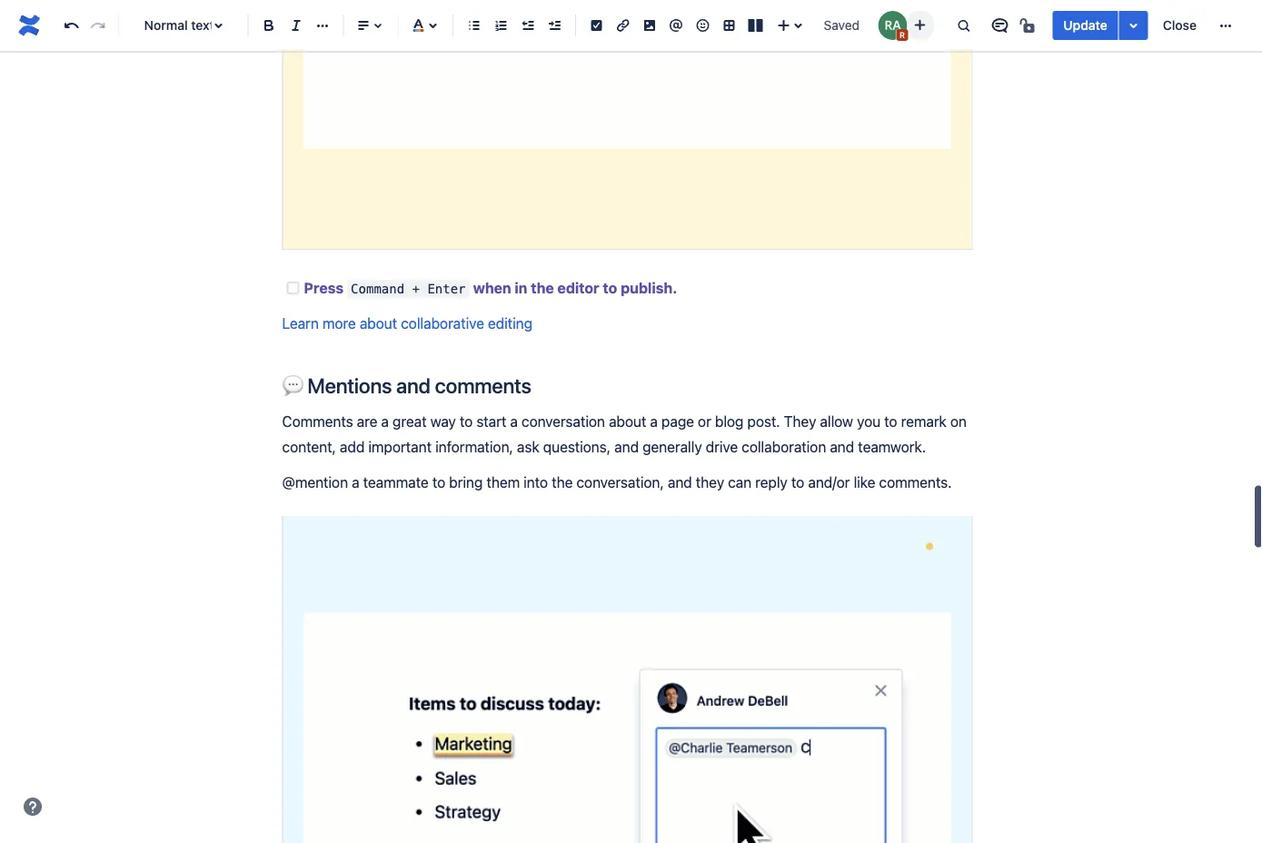 Task type: locate. For each thing, give the bounding box(es) containing it.
confluence image
[[15, 11, 44, 40]]

normal
[[144, 18, 188, 33]]

about
[[360, 315, 397, 332], [609, 413, 647, 430]]

more
[[323, 315, 356, 332]]

generally
[[643, 438, 702, 455]]

a right "start"
[[510, 413, 518, 430]]

can
[[728, 474, 752, 491]]

a right are
[[381, 413, 389, 430]]

update
[[1064, 18, 1108, 33]]

conversation,
[[577, 474, 664, 491]]

learn
[[282, 315, 319, 332]]

redo ⌘⇧z image
[[87, 15, 109, 36]]

italic ⌘i image
[[285, 15, 307, 36]]

to right you
[[885, 413, 898, 430]]

page
[[662, 413, 694, 430]]

and
[[396, 374, 431, 398], [615, 438, 639, 455], [830, 438, 855, 455], [668, 474, 692, 491]]

the right in
[[531, 279, 554, 296]]

0 vertical spatial about
[[360, 315, 397, 332]]

a left page
[[650, 413, 658, 430]]

1 horizontal spatial about
[[609, 413, 647, 430]]

update button
[[1053, 11, 1119, 40]]

add
[[340, 438, 365, 455]]

to right editor
[[603, 279, 618, 296]]

mentions
[[307, 374, 392, 398]]

collaboration
[[742, 438, 827, 455]]

bold ⌘b image
[[258, 15, 280, 36]]

you
[[857, 413, 881, 430]]

bring
[[449, 474, 483, 491]]

and/or
[[808, 474, 850, 491]]

drive
[[706, 438, 738, 455]]

a
[[381, 413, 389, 430], [510, 413, 518, 430], [650, 413, 658, 430], [352, 474, 360, 491]]

comments
[[435, 374, 532, 398]]

and left they
[[668, 474, 692, 491]]

add image, video, or file image
[[639, 15, 661, 36]]

close
[[1163, 18, 1197, 33]]

to right reply
[[792, 474, 805, 491]]

teammate
[[363, 474, 429, 491]]

action item image
[[586, 15, 608, 36]]

conversation
[[522, 413, 605, 430]]

the
[[531, 279, 554, 296], [552, 474, 573, 491]]

way
[[430, 413, 456, 430]]

learn more about collaborative editing link
[[282, 315, 533, 332]]

0 vertical spatial the
[[531, 279, 554, 296]]

comments
[[282, 413, 353, 430]]

the right into
[[552, 474, 573, 491]]

1 vertical spatial about
[[609, 413, 647, 430]]

mention image
[[665, 15, 687, 36]]

adjust update settings image
[[1123, 15, 1145, 36]]

normal text
[[144, 18, 214, 33]]

@mention
[[282, 474, 348, 491]]

command
[[351, 281, 405, 296]]

1 vertical spatial the
[[552, 474, 573, 491]]

more image
[[1215, 15, 1237, 36]]

confluence image
[[15, 11, 44, 40]]

to
[[603, 279, 618, 296], [460, 413, 473, 430], [885, 413, 898, 430], [433, 474, 446, 491], [792, 474, 805, 491]]

@mention a teammate to bring them into the conversation, and they can reply to and/or like comments.
[[282, 474, 952, 491]]

0 horizontal spatial about
[[360, 315, 397, 332]]

enter
[[428, 281, 466, 296]]

about down command
[[360, 315, 397, 332]]

about left page
[[609, 413, 647, 430]]



Task type: describe. For each thing, give the bounding box(es) containing it.
about inside comments are a great way to start a conversation about a page or blog post. they allow you to remark on content, add important information, ask questions, and generally drive collaboration and teamwork.
[[609, 413, 647, 430]]

press command + enter when in the editor to publish.
[[304, 279, 678, 296]]

important
[[368, 438, 432, 455]]

more formatting image
[[312, 15, 334, 36]]

outdent ⇧tab image
[[517, 15, 539, 36]]

they
[[784, 413, 817, 430]]

comment icon image
[[989, 15, 1011, 36]]

teamwork.
[[858, 438, 926, 455]]

normal text button
[[127, 5, 240, 45]]

text
[[191, 18, 214, 33]]

undo ⌘z image
[[61, 15, 82, 36]]

💬 mentions and comments
[[282, 374, 532, 398]]

editor
[[558, 279, 600, 296]]

💬
[[282, 374, 303, 398]]

they
[[696, 474, 725, 491]]

allow
[[820, 413, 854, 430]]

post.
[[748, 413, 781, 430]]

no restrictions image
[[1018, 15, 1040, 36]]

comments.
[[879, 474, 952, 491]]

invite to edit image
[[909, 14, 931, 36]]

content,
[[282, 438, 336, 455]]

start
[[477, 413, 507, 430]]

information,
[[435, 438, 513, 455]]

remark
[[901, 413, 947, 430]]

or
[[698, 413, 712, 430]]

like
[[854, 474, 876, 491]]

to left bring
[[433, 474, 446, 491]]

learn more about collaborative editing
[[282, 315, 533, 332]]

and up great
[[396, 374, 431, 398]]

saved
[[824, 18, 860, 33]]

link image
[[612, 15, 634, 36]]

indent tab image
[[544, 15, 566, 36]]

blog
[[715, 413, 744, 430]]

a down add
[[352, 474, 360, 491]]

bullet list ⌘⇧8 image
[[463, 15, 485, 36]]

and up conversation, on the bottom of the page
[[615, 438, 639, 455]]

and down allow in the right of the page
[[830, 438, 855, 455]]

on
[[951, 413, 967, 430]]

to right "way"
[[460, 413, 473, 430]]

reply
[[756, 474, 788, 491]]

when
[[473, 279, 511, 296]]

close button
[[1152, 11, 1208, 40]]

questions,
[[543, 438, 611, 455]]

align left image
[[353, 15, 375, 36]]

into
[[524, 474, 548, 491]]

collaborative
[[401, 315, 484, 332]]

help image
[[22, 796, 44, 818]]

emoji image
[[692, 15, 714, 36]]

table image
[[719, 15, 740, 36]]

them
[[487, 474, 520, 491]]

+
[[412, 281, 420, 296]]

comments are a great way to start a conversation about a page or blog post. they allow you to remark on content, add important information, ask questions, and generally drive collaboration and teamwork.
[[282, 413, 971, 455]]

publish.
[[621, 279, 678, 296]]

press
[[304, 279, 344, 296]]

ruby anderson image
[[878, 11, 908, 40]]

ask
[[517, 438, 540, 455]]

in
[[515, 279, 528, 296]]

find and replace image
[[953, 15, 975, 36]]

editing
[[488, 315, 533, 332]]

numbered list ⌘⇧7 image
[[490, 15, 512, 36]]

great
[[393, 413, 427, 430]]

layouts image
[[745, 15, 767, 36]]

are
[[357, 413, 378, 430]]



Task type: vqa. For each thing, say whether or not it's contained in the screenshot.
bottommost 1
no



